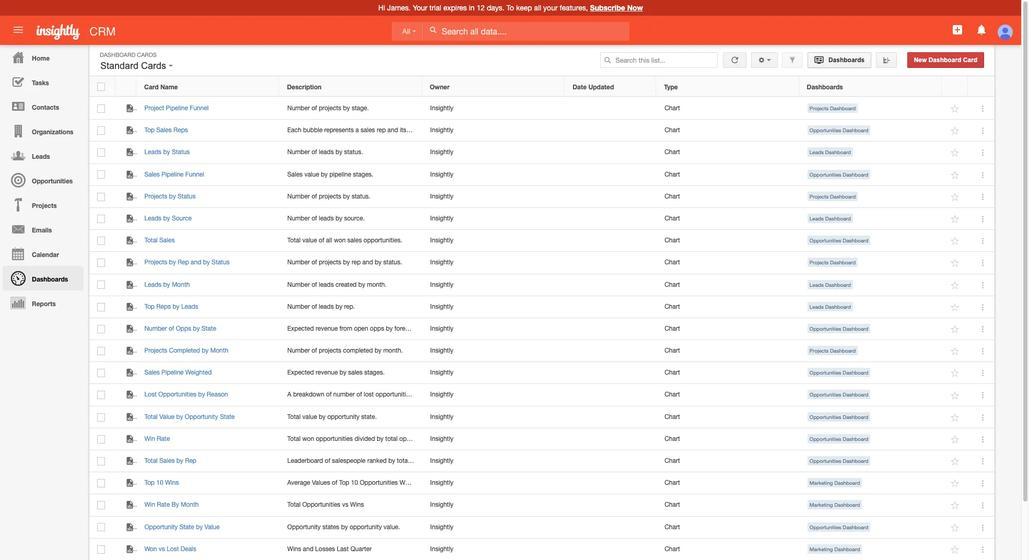 Task type: vqa. For each thing, say whether or not it's contained in the screenshot.
14th W from the bottom of the page
no



Task type: describe. For each thing, give the bounding box(es) containing it.
chart cell for sales value by pipeline stages.
[[657, 164, 800, 186]]

lost
[[364, 391, 374, 399]]

chart cell for a breakdown of number of lost opportunities by reason.
[[657, 384, 800, 406]]

opps
[[176, 325, 191, 332]]

rep.
[[344, 303, 355, 310]]

opportunities for each bubble represents a sales rep and its size represents the rep's total sales amount.
[[810, 127, 842, 133]]

total value by opportunity state.
[[287, 413, 377, 421]]

chart for number of projects completed by month.
[[665, 347, 680, 354]]

number of leads by rep.
[[287, 303, 355, 310]]

contacts
[[32, 103, 59, 111]]

of inside cell
[[312, 303, 317, 310]]

value for pipeline
[[305, 171, 319, 178]]

row containing lost opportunities by reason
[[89, 384, 995, 406]]

tasks
[[32, 79, 49, 87]]

sales pipeline weighted link
[[144, 369, 217, 376]]

row containing sales pipeline funnel
[[89, 164, 995, 186]]

insightly for each bubble represents a sales rep and its size represents the rep's total sales amount.
[[430, 127, 454, 134]]

insightly cell for total won opportunities divided by total opportunities.
[[422, 428, 565, 451]]

breakdown
[[293, 391, 325, 399]]

insightly cell for number of leads created by month.
[[422, 274, 565, 296]]

top 10 wins
[[144, 479, 179, 487]]

insightly cell for number of leads by rep.
[[422, 296, 565, 318]]

1 10 from the left
[[156, 479, 163, 487]]

chart for opportunity states by opportunity value.
[[665, 523, 680, 531]]

now
[[628, 3, 643, 12]]

pipeline for sales pipeline weighted
[[162, 369, 184, 376]]

sales down the number of projects completed by month. cell
[[348, 369, 363, 376]]

source.
[[344, 215, 365, 222]]

row containing win rate
[[89, 428, 995, 451]]

row containing opportunity state by value
[[89, 517, 995, 539]]

total value by opportunity state
[[144, 413, 235, 421]]

sales up lost opportunities by reason
[[144, 369, 160, 376]]

organizations
[[32, 128, 73, 136]]

cell for opportunity states by opportunity value.
[[565, 517, 657, 539]]

insightly cell for each bubble represents a sales rep and its size represents the rep's total sales amount.
[[422, 120, 565, 142]]

row containing total value by opportunity state
[[89, 406, 995, 428]]

cell for total value of all won sales opportunities.
[[565, 230, 657, 252]]

bubble
[[303, 127, 323, 134]]

row containing leads by month
[[89, 274, 995, 296]]

follow image for total won opportunities divided by total opportunities.
[[951, 435, 961, 445]]

value right ranked
[[411, 457, 426, 465]]

project
[[144, 105, 164, 112]]

source
[[172, 215, 192, 222]]

number of projects by stage.
[[287, 105, 369, 112]]

all
[[402, 27, 411, 35]]

dashboard for total value of all won sales opportunities.
[[843, 237, 869, 244]]

number
[[333, 391, 355, 399]]

status for projects by status
[[178, 193, 196, 200]]

cell for expected revenue from open opps by forecast close date.
[[565, 318, 657, 340]]

top inside the average values of top 10 opportunities won last quarter cell
[[339, 479, 350, 487]]

number of opps by state
[[144, 325, 216, 332]]

opportunities for sales value by pipeline stages.
[[810, 171, 842, 177]]

total value by opportunity state link
[[144, 413, 240, 421]]

calendar
[[32, 251, 59, 259]]

leaderboard
[[287, 457, 323, 465]]

cell for total won opportunities divided by total opportunities.
[[565, 428, 657, 451]]

organizations link
[[3, 119, 84, 143]]

month for win rate by month
[[181, 501, 199, 509]]

dashboard for each bubble represents a sales rep and its size represents the rep's total sales amount.
[[843, 127, 869, 133]]

projects dashboard for number of projects by status.
[[810, 193, 856, 200]]

search image
[[604, 56, 612, 64]]

follow image for leaderboard of salespeople ranked by total value of won opportunities.
[[951, 457, 961, 467]]

hi james. your trial expires in 12 days. to keep all your features, subscribe now
[[378, 3, 643, 12]]

row containing projects completed by month
[[89, 340, 995, 362]]

created
[[336, 281, 357, 288]]

date.
[[436, 325, 450, 332]]

sales down leads by status
[[144, 171, 160, 178]]

lost opportunities by reason link
[[144, 391, 233, 399]]

wins inside cell
[[287, 546, 301, 553]]

expected revenue by sales stages.
[[287, 369, 385, 376]]

0 horizontal spatial wins
[[165, 479, 179, 487]]

size
[[408, 127, 419, 134]]

marketing for 10
[[810, 480, 833, 486]]

emails link
[[3, 217, 84, 241]]

sales pipeline funnel link
[[144, 171, 210, 178]]

2 marketing from the top
[[810, 502, 833, 508]]

total value of all won sales opportunities. cell
[[279, 230, 422, 252]]

cell for each bubble represents a sales rep and its size represents the rep's total sales amount.
[[565, 120, 657, 142]]

each bubble represents a sales rep and its size represents the rep's total sales amount.
[[287, 127, 532, 134]]

follow image for opportunity states by opportunity value.
[[951, 523, 961, 533]]

pipeline for project pipeline funnel
[[166, 105, 188, 112]]

opportunity state by value link
[[144, 523, 225, 531]]

show sidebar image
[[883, 56, 890, 64]]

win rate
[[144, 435, 170, 443]]

row group containing project pipeline funnel
[[89, 98, 995, 560]]

0 horizontal spatial reps
[[156, 303, 171, 310]]

description
[[287, 83, 322, 91]]

total won opportunities divided by total opportunities. cell
[[279, 428, 438, 451]]

dashboard for number of projects by stage.
[[831, 105, 856, 111]]

open
[[354, 325, 368, 332]]

all inside "hi james. your trial expires in 12 days. to keep all your features, subscribe now"
[[534, 4, 542, 12]]

dashboard for number of projects by status.
[[831, 193, 856, 200]]

insightly for average values of top 10 opportunities won last quarter
[[430, 479, 454, 487]]

number of opps by state link
[[144, 325, 222, 332]]

follow image for number of leads by status.
[[951, 148, 961, 158]]

Search this list... text field
[[601, 52, 718, 68]]

projects completed by month link
[[144, 347, 234, 354]]

home link
[[3, 45, 84, 70]]

new
[[914, 56, 927, 64]]

sales down number of leads by source. cell
[[348, 237, 362, 244]]

states
[[323, 523, 340, 531]]

number of leads by rep. cell
[[279, 296, 422, 318]]

revenue for from
[[316, 325, 338, 332]]

cell for number of projects by stage.
[[565, 98, 657, 120]]

chart cell for total value of all won sales opportunities.
[[657, 230, 800, 252]]

total opportunities vs wins
[[287, 501, 364, 509]]

wins inside 'cell'
[[350, 501, 364, 509]]

subscribe
[[590, 3, 626, 12]]

white image
[[430, 26, 437, 33]]

new dashboard card link
[[908, 52, 985, 68]]

chart for each bubble represents a sales rep and its size represents the rep's total sales amount.
[[665, 127, 680, 134]]

tasks link
[[3, 70, 84, 94]]

opportunities link
[[3, 168, 84, 192]]

1 represents from the left
[[324, 127, 354, 134]]

chart cell for expected revenue by sales stages.
[[657, 362, 800, 384]]

insightly for number of projects by rep and by status.
[[430, 259, 454, 266]]

1 vertical spatial quarter
[[351, 546, 372, 553]]

month for projects completed by month
[[210, 347, 228, 354]]

0 vertical spatial month
[[172, 281, 190, 288]]

number of projects by rep and by status. cell
[[279, 252, 422, 274]]

insightly for a breakdown of number of lost opportunities by reason.
[[430, 391, 454, 399]]

reason
[[207, 391, 228, 399]]

hi
[[378, 4, 385, 12]]

1 vertical spatial opportunities
[[316, 435, 353, 443]]

chart cell for number of leads by status.
[[657, 142, 800, 164]]

12
[[477, 4, 485, 12]]

keep
[[516, 4, 532, 12]]

follow image for number of leads by source.
[[951, 214, 961, 224]]

leads by status
[[144, 149, 190, 156]]

dashboards inside navigation
[[32, 275, 68, 283]]

2 column header from the left
[[942, 77, 969, 97]]

rep inside number of projects by rep and by status. cell
[[352, 259, 361, 266]]

follow image for number of projects by stage.
[[951, 104, 961, 114]]

2 vertical spatial opportunities.
[[448, 457, 487, 465]]

follow image for each bubble represents a sales rep and its size represents the rep's total sales amount.
[[951, 126, 961, 136]]

chart for number of leads created by month.
[[665, 281, 680, 288]]

total value by opportunity state. cell
[[279, 406, 422, 428]]

number for number of projects by status.
[[287, 193, 310, 200]]

all link
[[392, 22, 424, 41]]

its
[[400, 127, 407, 134]]

month. for number of projects completed by month.
[[383, 347, 403, 354]]

0 horizontal spatial value
[[159, 413, 175, 421]]

win rate link
[[144, 435, 175, 443]]

sales pipeline weighted
[[144, 369, 212, 376]]

projects dashboard for number of projects by stage.
[[810, 105, 856, 111]]

number for number of projects completed by month.
[[287, 347, 310, 354]]

0 vertical spatial rep
[[178, 259, 189, 266]]

chart cell for total value by opportunity state.
[[657, 406, 800, 428]]

top for top reps by leads
[[144, 303, 155, 310]]

1 horizontal spatial card
[[964, 56, 978, 64]]

projects by status
[[144, 193, 196, 200]]

opportunities dashboard for total won opportunities divided by total opportunities.
[[810, 436, 869, 442]]

navigation containing home
[[0, 45, 84, 315]]

opportunities for opportunity states by opportunity value.
[[810, 524, 842, 530]]

chart cell for total opportunities vs wins
[[657, 495, 800, 517]]

cell for average values of top 10 opportunities won last quarter
[[565, 473, 657, 495]]

won vs lost deals
[[144, 546, 196, 553]]

pipeline
[[330, 171, 351, 178]]

expected revenue from open opps by forecast close date. cell
[[279, 318, 450, 340]]

row containing total sales by rep
[[89, 451, 995, 473]]

0 vertical spatial quarter
[[428, 479, 449, 487]]

divided
[[355, 435, 375, 443]]

row containing number of opps by state
[[89, 318, 995, 340]]

opportunities dashboard for leaderboard of salespeople ranked by total value of won opportunities.
[[810, 458, 869, 464]]

date
[[573, 83, 587, 91]]

2 represents from the left
[[421, 127, 450, 134]]

chart cell for total won opportunities divided by total opportunities.
[[657, 428, 800, 451]]

average values of top 10 opportunities won last quarter
[[287, 479, 449, 487]]

last inside the average values of top 10 opportunities won last quarter cell
[[414, 479, 426, 487]]

win rate by month
[[144, 501, 199, 509]]

expires
[[444, 4, 467, 12]]

insightly cell for expected revenue from open opps by forecast close date.
[[422, 318, 565, 340]]

total for total value by opportunity state
[[144, 413, 158, 421]]

stages. for sales value by pipeline stages.
[[353, 171, 374, 178]]

each
[[287, 127, 302, 134]]

insightly for number of leads by source.
[[430, 215, 454, 222]]

lost opportunities by reason
[[144, 391, 228, 399]]

row containing won vs lost deals
[[89, 539, 995, 560]]

total for value
[[397, 457, 409, 465]]

updated
[[589, 83, 614, 91]]

opportunities inside 'cell'
[[302, 501, 341, 509]]

2 vertical spatial status
[[212, 259, 230, 266]]

number of leads by source. cell
[[279, 208, 422, 230]]

insightly cell for number of projects by rep and by status.
[[422, 252, 565, 274]]

row containing sales pipeline weighted
[[89, 362, 995, 384]]

value for opportunity
[[302, 413, 317, 421]]

chart for average values of top 10 opportunities won last quarter
[[665, 479, 680, 487]]

marketing for quarter
[[810, 546, 833, 552]]

leads for rep.
[[319, 303, 334, 310]]

stages. for expected revenue by sales stages.
[[365, 369, 385, 376]]

top sales reps
[[144, 127, 188, 134]]

0 horizontal spatial state
[[180, 523, 194, 531]]

number of leads by status. cell
[[279, 142, 422, 164]]

calendar link
[[3, 241, 84, 266]]

1 column header from the left
[[116, 77, 136, 97]]

0 horizontal spatial won
[[144, 546, 157, 553]]

won vs lost deals link
[[144, 546, 202, 553]]

by inside cell
[[336, 303, 343, 310]]

chart for wins and losses last quarter
[[665, 546, 680, 553]]

dashboard for total opportunities vs wins
[[835, 502, 860, 508]]

cog image
[[758, 56, 766, 64]]

home
[[32, 54, 50, 62]]

vs inside 'cell'
[[342, 501, 349, 509]]

to
[[507, 4, 514, 12]]

sales up top 10 wins link
[[159, 457, 175, 465]]

marketing dashboard for quarter
[[810, 546, 860, 552]]

cell for number of leads by status.
[[565, 142, 657, 164]]

projects dashboard for number of projects completed by month.
[[810, 348, 856, 354]]

your
[[544, 4, 558, 12]]

value.
[[384, 523, 400, 531]]

reports link
[[3, 291, 84, 315]]

projects by rep and by status link
[[144, 259, 235, 266]]

chart for total value by opportunity state.
[[665, 413, 680, 421]]

number for number of opps by state
[[144, 325, 167, 332]]

row containing card name
[[89, 77, 995, 97]]

chart cell for average values of top 10 opportunities won last quarter
[[657, 473, 800, 495]]

projects for rep
[[319, 259, 342, 266]]

notifications image
[[976, 24, 988, 36]]

your
[[413, 4, 428, 12]]

row containing projects by status
[[89, 186, 995, 208]]

leads for status.
[[319, 149, 334, 156]]

and up leads by month link
[[191, 259, 201, 266]]

won inside cell
[[400, 479, 412, 487]]

2 horizontal spatial won
[[435, 457, 447, 465]]

insightly cell for leaderboard of salespeople ranked by total value of won opportunities.
[[422, 451, 565, 473]]

1 horizontal spatial opportunities
[[376, 391, 413, 399]]

leads by status link
[[144, 149, 195, 156]]

row containing top sales reps
[[89, 120, 995, 142]]

2 vertical spatial status.
[[384, 259, 402, 266]]



Task type: locate. For each thing, give the bounding box(es) containing it.
1 vertical spatial card
[[144, 83, 159, 91]]

1 vertical spatial rep
[[352, 259, 361, 266]]

rate for win rate
[[157, 435, 170, 443]]

value down number of leads by status.
[[305, 171, 319, 178]]

2 leads from the top
[[319, 215, 334, 222]]

number inside cell
[[287, 303, 310, 310]]

6 cell from the top
[[565, 208, 657, 230]]

chart
[[665, 105, 680, 112], [665, 127, 680, 134], [665, 149, 680, 156], [665, 171, 680, 178], [665, 193, 680, 200], [665, 215, 680, 222], [665, 237, 680, 244], [665, 259, 680, 266], [665, 281, 680, 288], [665, 303, 680, 310], [665, 325, 680, 332], [665, 347, 680, 354], [665, 369, 680, 376], [665, 391, 680, 399], [665, 413, 680, 421], [665, 435, 680, 443], [665, 457, 680, 465], [665, 479, 680, 487], [665, 501, 680, 509], [665, 523, 680, 531], [665, 546, 680, 553]]

cell for number of projects completed by month.
[[565, 340, 657, 362]]

number down the "description"
[[287, 105, 310, 112]]

1 vertical spatial dashboards
[[807, 83, 843, 91]]

top down total sales by rep
[[144, 479, 155, 487]]

contacts link
[[3, 94, 84, 119]]

total down average at the left bottom of page
[[287, 501, 301, 509]]

type
[[664, 83, 678, 91]]

number down number of projects by status.
[[287, 215, 310, 222]]

7 chart cell from the top
[[657, 230, 800, 252]]

3 insightly from the top
[[430, 149, 454, 156]]

row containing leads by status
[[89, 142, 995, 164]]

top down leads by month
[[144, 303, 155, 310]]

0 horizontal spatial card
[[144, 83, 159, 91]]

funnel up projects by status link
[[185, 171, 204, 178]]

dashboard for number of leads by status.
[[826, 149, 851, 155]]

total for total opportunities vs wins
[[287, 501, 301, 509]]

1 vertical spatial vs
[[159, 546, 165, 553]]

insightly cell for number of projects completed by month.
[[422, 340, 565, 362]]

projects by status link
[[144, 193, 201, 200]]

projects by rep and by status
[[144, 259, 230, 266]]

17 row from the top
[[89, 428, 995, 451]]

top down 'project' at top
[[144, 127, 155, 134]]

won left 'deals'
[[144, 546, 157, 553]]

card left name
[[144, 83, 159, 91]]

insightly cell for opportunity states by opportunity value.
[[422, 517, 565, 539]]

20 chart cell from the top
[[657, 517, 800, 539]]

total down the win rate
[[144, 457, 158, 465]]

number of leads by status.
[[287, 149, 363, 156]]

0 horizontal spatial opportunity
[[144, 523, 178, 531]]

21 cell from the top
[[565, 539, 657, 560]]

and down "total value of all won sales opportunities." cell
[[363, 259, 373, 266]]

1 vertical spatial all
[[326, 237, 332, 244]]

2 chart cell from the top
[[657, 120, 800, 142]]

cards for standard cards
[[141, 61, 166, 71]]

0 vertical spatial status.
[[344, 149, 363, 156]]

chart for number of leads by source.
[[665, 215, 680, 222]]

projects for stage.
[[319, 105, 342, 112]]

chart for number of projects by stage.
[[665, 105, 680, 112]]

projects inside the number of projects completed by month. cell
[[319, 347, 342, 354]]

sales inside cell
[[287, 171, 303, 178]]

follow image
[[951, 126, 961, 136], [951, 148, 961, 158], [951, 192, 961, 202], [951, 280, 961, 290], [951, 303, 961, 312], [951, 325, 961, 334], [951, 347, 961, 357], [951, 435, 961, 445], [951, 457, 961, 467], [951, 479, 961, 489], [951, 523, 961, 533]]

1 horizontal spatial value
[[205, 523, 220, 531]]

19 chart from the top
[[665, 501, 680, 509]]

insightly cell
[[422, 98, 565, 120], [422, 120, 565, 142], [422, 142, 565, 164], [422, 164, 565, 186], [422, 186, 565, 208], [422, 208, 565, 230], [422, 230, 565, 252], [422, 252, 565, 274], [422, 274, 565, 296], [422, 296, 565, 318], [422, 318, 565, 340], [422, 340, 565, 362], [422, 362, 565, 384], [422, 384, 565, 406], [422, 406, 565, 428], [422, 428, 565, 451], [422, 451, 565, 473], [422, 473, 565, 495], [422, 495, 565, 517], [422, 517, 565, 539], [422, 539, 565, 560]]

follow image for a breakdown of number of lost opportunities by reason.
[[951, 391, 961, 401]]

1 vertical spatial marketing
[[810, 502, 833, 508]]

number of projects completed by month.
[[287, 347, 403, 354]]

2 win from the top
[[144, 501, 155, 509]]

stages. right pipeline
[[353, 171, 374, 178]]

won
[[400, 479, 412, 487], [144, 546, 157, 553]]

rate up total sales by rep
[[157, 435, 170, 443]]

opportunity states by opportunity value. cell
[[279, 517, 422, 539]]

value down breakdown
[[302, 413, 317, 421]]

pipeline up projects by status link
[[162, 171, 184, 178]]

0 vertical spatial dashboards link
[[808, 52, 872, 68]]

2 vertical spatial dashboards
[[32, 275, 68, 283]]

number up 'number of leads created by month.'
[[287, 259, 310, 266]]

1 horizontal spatial lost
[[167, 546, 179, 553]]

0 vertical spatial opportunity
[[328, 413, 360, 421]]

total down 'number of leads by source.'
[[287, 237, 301, 244]]

insightly cell for number of projects by status.
[[422, 186, 565, 208]]

8 follow image from the top
[[951, 413, 961, 423]]

1 chart cell from the top
[[657, 98, 800, 120]]

losses
[[315, 546, 335, 553]]

total down a
[[287, 413, 301, 421]]

20 cell from the top
[[565, 517, 657, 539]]

name
[[160, 83, 178, 91]]

sales left amount.
[[493, 127, 507, 134]]

sales down number of leads by status.
[[287, 171, 303, 178]]

0 vertical spatial won
[[400, 479, 412, 487]]

dashboard for average values of top 10 opportunities won last quarter
[[835, 480, 860, 486]]

total won opportunities divided by total opportunities.
[[287, 435, 438, 443]]

cell for total value by opportunity state.
[[565, 406, 657, 428]]

1 chart from the top
[[665, 105, 680, 112]]

projects completed by month
[[144, 347, 228, 354]]

row containing leads by source
[[89, 208, 995, 230]]

opps
[[370, 325, 384, 332]]

insightly cell for total value of all won sales opportunities.
[[422, 230, 565, 252]]

0 vertical spatial reps
[[174, 127, 188, 134]]

total for opportunities.
[[386, 435, 398, 443]]

pipeline
[[166, 105, 188, 112], [162, 171, 184, 178], [162, 369, 184, 376]]

leads inside cell
[[319, 303, 334, 310]]

win for win rate by month
[[144, 501, 155, 509]]

3 insightly cell from the top
[[422, 142, 565, 164]]

13 chart from the top
[[665, 369, 680, 376]]

1 horizontal spatial won
[[400, 479, 412, 487]]

0 vertical spatial total
[[478, 127, 491, 134]]

projects inside number of projects by status. cell
[[319, 193, 342, 200]]

2 follow image from the top
[[951, 148, 961, 158]]

row containing top 10 wins
[[89, 473, 995, 495]]

1 horizontal spatial 10
[[351, 479, 358, 487]]

navigation
[[0, 45, 84, 315]]

13 cell from the top
[[565, 362, 657, 384]]

owner
[[430, 83, 450, 91]]

follow image for expected revenue by sales stages.
[[951, 369, 961, 379]]

dashboard for total value by opportunity state.
[[843, 414, 869, 420]]

number
[[287, 105, 310, 112], [287, 149, 310, 156], [287, 193, 310, 200], [287, 215, 310, 222], [287, 259, 310, 266], [287, 281, 310, 288], [287, 303, 310, 310], [144, 325, 167, 332], [287, 347, 310, 354]]

expected down number of leads by rep.
[[287, 325, 314, 332]]

1 vertical spatial expected
[[287, 369, 314, 376]]

number up 'number of leads by source.'
[[287, 193, 310, 200]]

opportunity down "lost opportunities by reason" link
[[185, 413, 218, 421]]

1 horizontal spatial all
[[534, 4, 542, 12]]

opportunities.
[[364, 237, 402, 244], [400, 435, 438, 443], [448, 457, 487, 465]]

projects down 'sales value by pipeline stages.'
[[319, 193, 342, 200]]

13 insightly cell from the top
[[422, 362, 565, 384]]

19 row from the top
[[89, 473, 995, 495]]

0 vertical spatial dashboards
[[827, 56, 865, 64]]

5 chart from the top
[[665, 193, 680, 200]]

opportunities dashboard for total value of all won sales opportunities.
[[810, 237, 869, 244]]

number of projects completed by month. cell
[[279, 340, 422, 362]]

expected for expected revenue from open opps by forecast close date.
[[287, 325, 314, 332]]

insightly cell for wins and losses last quarter
[[422, 539, 565, 560]]

weighted
[[185, 369, 212, 376]]

month right by
[[181, 501, 199, 509]]

16 insightly cell from the top
[[422, 428, 565, 451]]

None checkbox
[[97, 104, 105, 113], [97, 171, 105, 179], [97, 193, 105, 201], [97, 237, 105, 245], [97, 259, 105, 267], [97, 281, 105, 289], [97, 369, 105, 377], [97, 413, 105, 422], [97, 435, 105, 444], [97, 457, 105, 466], [97, 479, 105, 488], [97, 545, 105, 554], [97, 104, 105, 113], [97, 171, 105, 179], [97, 193, 105, 201], [97, 237, 105, 245], [97, 259, 105, 267], [97, 281, 105, 289], [97, 369, 105, 377], [97, 413, 105, 422], [97, 435, 105, 444], [97, 457, 105, 466], [97, 479, 105, 488], [97, 545, 105, 554]]

2 marketing dashboard from the top
[[810, 502, 860, 508]]

total for total sales
[[144, 237, 158, 244]]

insightly for expected revenue from open opps by forecast close date.
[[430, 325, 454, 332]]

days.
[[487, 4, 505, 12]]

4 insightly from the top
[[430, 171, 454, 178]]

2 revenue from the top
[[316, 369, 338, 376]]

10 follow image from the top
[[951, 545, 961, 555]]

insightly cell for total opportunities vs wins
[[422, 495, 565, 517]]

1 vertical spatial opportunities.
[[400, 435, 438, 443]]

dashboard for number of projects by rep and by status.
[[831, 259, 856, 266]]

leads left "rep."
[[319, 303, 334, 310]]

row
[[89, 77, 995, 97], [89, 98, 995, 120], [89, 120, 995, 142], [89, 142, 995, 164], [89, 164, 995, 186], [89, 186, 995, 208], [89, 208, 995, 230], [89, 230, 995, 252], [89, 252, 995, 274], [89, 274, 995, 296], [89, 296, 995, 318], [89, 318, 995, 340], [89, 340, 995, 362], [89, 362, 995, 384], [89, 384, 995, 406], [89, 406, 995, 428], [89, 428, 995, 451], [89, 451, 995, 473], [89, 473, 995, 495], [89, 495, 995, 517], [89, 517, 995, 539], [89, 539, 995, 560]]

8 cell from the top
[[565, 252, 657, 274]]

all left your
[[534, 4, 542, 12]]

number down top reps by leads
[[144, 325, 167, 332]]

1 vertical spatial last
[[337, 546, 349, 553]]

0 vertical spatial funnel
[[190, 105, 209, 112]]

9 row from the top
[[89, 252, 995, 274]]

1 vertical spatial rep
[[185, 457, 197, 465]]

chart cell
[[657, 98, 800, 120], [657, 120, 800, 142], [657, 142, 800, 164], [657, 164, 800, 186], [657, 186, 800, 208], [657, 208, 800, 230], [657, 230, 800, 252], [657, 252, 800, 274], [657, 274, 800, 296], [657, 296, 800, 318], [657, 318, 800, 340], [657, 340, 800, 362], [657, 362, 800, 384], [657, 384, 800, 406], [657, 406, 800, 428], [657, 428, 800, 451], [657, 451, 800, 473], [657, 473, 800, 495], [657, 495, 800, 517], [657, 517, 800, 539], [657, 539, 800, 560]]

all inside "total value of all won sales opportunities." cell
[[326, 237, 332, 244]]

projects inside number of projects by rep and by status. cell
[[319, 259, 342, 266]]

1 horizontal spatial reps
[[174, 127, 188, 134]]

8 insightly cell from the top
[[422, 252, 565, 274]]

insightly cell for sales value by pipeline stages.
[[422, 164, 565, 186]]

0 horizontal spatial column header
[[116, 77, 136, 97]]

0 vertical spatial wins
[[165, 479, 179, 487]]

11 row from the top
[[89, 296, 995, 318]]

0 vertical spatial expected
[[287, 325, 314, 332]]

17 insightly from the top
[[430, 457, 454, 465]]

card down 'notifications' image
[[964, 56, 978, 64]]

1 horizontal spatial rep
[[377, 127, 386, 134]]

crm
[[90, 25, 116, 38]]

stages. up lost
[[365, 369, 385, 376]]

sales value by pipeline stages. cell
[[279, 164, 422, 186]]

1 vertical spatial state
[[220, 413, 235, 421]]

chart cell for number of projects by rep and by status.
[[657, 252, 800, 274]]

chart for number of leads by status.
[[665, 149, 680, 156]]

month down "projects by rep and by status"
[[172, 281, 190, 288]]

total sales
[[144, 237, 175, 244]]

13 chart cell from the top
[[657, 362, 800, 384]]

0 vertical spatial revenue
[[316, 325, 338, 332]]

projects up 'number of leads created by month.'
[[319, 259, 342, 266]]

sales value by pipeline stages.
[[287, 171, 374, 178]]

stages.
[[353, 171, 374, 178], [365, 369, 385, 376]]

follow image for number of leads created by month.
[[951, 280, 961, 290]]

rep left its
[[377, 127, 386, 134]]

number for number of leads by rep.
[[287, 303, 310, 310]]

top reps by leads link
[[144, 303, 204, 310]]

win down the top 10 wins at the left bottom
[[144, 501, 155, 509]]

14 chart from the top
[[665, 391, 680, 399]]

0 vertical spatial cards
[[137, 52, 157, 58]]

number up expected revenue by sales stages.
[[287, 347, 310, 354]]

9 chart cell from the top
[[657, 274, 800, 296]]

number of leads created by month. cell
[[279, 274, 422, 296]]

1 vertical spatial rate
[[157, 501, 170, 509]]

dashboards inside row
[[807, 83, 843, 91]]

10 inside cell
[[351, 479, 358, 487]]

projects dashboard for number of projects by rep and by status.
[[810, 259, 856, 266]]

2 vertical spatial state
[[180, 523, 194, 531]]

9 cell from the top
[[565, 274, 657, 296]]

rep's
[[463, 127, 477, 134]]

revenue inside expected revenue by sales stages. cell
[[316, 369, 338, 376]]

total inside each bubble represents a sales rep and its size represents the rep's total sales amount. cell
[[478, 127, 491, 134]]

cell for number of projects by rep and by status.
[[565, 252, 657, 274]]

2 horizontal spatial state
[[220, 413, 235, 421]]

top 10 wins link
[[144, 479, 184, 487]]

row containing top reps by leads
[[89, 296, 995, 318]]

month up the weighted
[[210, 347, 228, 354]]

9 follow image from the top
[[951, 501, 961, 511]]

14 cell from the top
[[565, 384, 657, 406]]

reports
[[32, 300, 56, 308]]

wins left 'losses'
[[287, 546, 301, 553]]

Search all data.... text field
[[424, 22, 630, 41]]

1 vertical spatial revenue
[[316, 369, 338, 376]]

sales down leads by source
[[159, 237, 175, 244]]

average values of top 10 opportunities won last quarter cell
[[279, 473, 449, 495]]

cell
[[565, 98, 657, 120], [565, 120, 657, 142], [565, 142, 657, 164], [565, 164, 657, 186], [565, 186, 657, 208], [565, 208, 657, 230], [565, 230, 657, 252], [565, 252, 657, 274], [565, 274, 657, 296], [565, 296, 657, 318], [565, 318, 657, 340], [565, 340, 657, 362], [565, 362, 657, 384], [565, 384, 657, 406], [565, 406, 657, 428], [565, 428, 657, 451], [565, 451, 657, 473], [565, 473, 657, 495], [565, 495, 657, 517], [565, 517, 657, 539], [565, 539, 657, 560]]

reason.
[[423, 391, 444, 399]]

opportunity inside cell
[[287, 523, 321, 531]]

4 chart cell from the top
[[657, 164, 800, 186]]

5 follow image from the top
[[951, 303, 961, 312]]

opportunities for total won opportunities divided by total opportunities.
[[810, 436, 842, 442]]

4 opportunities dashboard from the top
[[810, 326, 869, 332]]

0 vertical spatial opportunities.
[[364, 237, 402, 244]]

1 horizontal spatial wins
[[287, 546, 301, 553]]

last right 'losses'
[[337, 546, 349, 553]]

18 insightly from the top
[[430, 479, 454, 487]]

12 chart from the top
[[665, 347, 680, 354]]

5 opportunities dashboard from the top
[[810, 370, 869, 376]]

0 horizontal spatial all
[[326, 237, 332, 244]]

1 vertical spatial total
[[386, 435, 398, 443]]

dashboard for total won opportunities divided by total opportunities.
[[843, 436, 869, 442]]

projects
[[319, 105, 342, 112], [319, 193, 342, 200], [319, 259, 342, 266], [319, 347, 342, 354]]

opportunities right lost
[[376, 391, 413, 399]]

17 cell from the top
[[565, 451, 657, 473]]

0 vertical spatial last
[[414, 479, 426, 487]]

total right rep's
[[478, 127, 491, 134]]

insightly cell for number of leads by source.
[[422, 208, 565, 230]]

standard
[[100, 61, 139, 71]]

opportunity for opportunity states by opportunity value.
[[287, 523, 321, 531]]

a breakdown of number of lost opportunities by reason.
[[287, 391, 444, 399]]

1 vertical spatial value
[[205, 523, 220, 531]]

1 vertical spatial month
[[210, 347, 228, 354]]

total opportunities vs wins cell
[[279, 495, 422, 517]]

2 vertical spatial wins
[[287, 546, 301, 553]]

values
[[312, 479, 330, 487]]

column header down new dashboard card
[[942, 77, 969, 97]]

insightly cell for number of projects by stage.
[[422, 98, 565, 120]]

insightly for total value by opportunity state.
[[430, 413, 454, 421]]

7 follow image from the top
[[951, 391, 961, 401]]

show list view filters image
[[789, 56, 797, 64]]

10 chart cell from the top
[[657, 296, 800, 318]]

2 horizontal spatial opportunity
[[287, 523, 321, 531]]

win rate by month link
[[144, 501, 204, 509]]

revenue inside the expected revenue from open opps by forecast close date. cell
[[316, 325, 338, 332]]

last inside wins and losses last quarter cell
[[337, 546, 349, 553]]

cards inside standard cards button
[[141, 61, 166, 71]]

cards up card name
[[141, 61, 166, 71]]

2 opportunities dashboard from the top
[[810, 171, 869, 177]]

0 horizontal spatial vs
[[159, 546, 165, 553]]

19 insightly from the top
[[430, 501, 454, 509]]

status. for number of leads by status.
[[344, 149, 363, 156]]

stage.
[[352, 105, 369, 112]]

chart for number of leads by rep.
[[665, 303, 680, 310]]

rep
[[178, 259, 189, 266], [185, 457, 197, 465]]

total up the win rate
[[144, 413, 158, 421]]

cell for expected revenue by sales stages.
[[565, 362, 657, 384]]

3 marketing dashboard from the top
[[810, 546, 860, 552]]

19 cell from the top
[[565, 495, 657, 517]]

insightly for sales value by pipeline stages.
[[430, 171, 454, 178]]

insightly cell for number of leads by status.
[[422, 142, 565, 164]]

1 vertical spatial won
[[144, 546, 157, 553]]

9 follow image from the top
[[951, 457, 961, 467]]

insightly for total value of all won sales opportunities.
[[430, 237, 454, 244]]

cell for number of projects by status.
[[565, 186, 657, 208]]

3 row from the top
[[89, 120, 995, 142]]

20 insightly cell from the top
[[422, 517, 565, 539]]

opportunity down the number
[[328, 413, 360, 421]]

opportunities for total value of all won sales opportunities.
[[810, 237, 842, 244]]

last down "leaderboard of salespeople ranked by total value of won opportunities."
[[414, 479, 426, 487]]

0 horizontal spatial quarter
[[351, 546, 372, 553]]

4 leads dashboard from the top
[[810, 304, 851, 310]]

0 horizontal spatial rep
[[352, 259, 361, 266]]

21 row from the top
[[89, 517, 995, 539]]

dashboard for number of leads created by month.
[[826, 281, 851, 288]]

subscribe now link
[[590, 3, 643, 12]]

won
[[334, 237, 346, 244], [302, 435, 314, 443], [435, 457, 447, 465]]

1 marketing from the top
[[810, 480, 833, 486]]

0 vertical spatial rate
[[157, 435, 170, 443]]

and
[[388, 127, 398, 134], [191, 259, 201, 266], [363, 259, 373, 266], [303, 546, 314, 553]]

leads left created
[[319, 281, 334, 288]]

10 insightly from the top
[[430, 303, 454, 310]]

total inside leaderboard of salespeople ranked by total value of won opportunities. cell
[[397, 457, 409, 465]]

20 row from the top
[[89, 495, 995, 517]]

rep down "total value of all won sales opportunities." cell
[[352, 259, 361, 266]]

1 horizontal spatial last
[[414, 479, 426, 487]]

18 insightly cell from the top
[[422, 473, 565, 495]]

represents left "the"
[[421, 127, 450, 134]]

number of leads created by month.
[[287, 281, 387, 288]]

from
[[340, 325, 353, 332]]

leaderboard of salespeople ranked by total value of won opportunities. cell
[[279, 451, 487, 473]]

insightly for opportunity states by opportunity value.
[[430, 523, 454, 531]]

month. down forecast
[[383, 347, 403, 354]]

status. up source.
[[352, 193, 371, 200]]

1 horizontal spatial column header
[[942, 77, 969, 97]]

cell for sales value by pipeline stages.
[[565, 164, 657, 186]]

follow image for wins and losses last quarter
[[951, 545, 961, 555]]

insightly cell for total value by opportunity state.
[[422, 406, 565, 428]]

20 chart from the top
[[665, 523, 680, 531]]

0 vertical spatial win
[[144, 435, 155, 443]]

follow image
[[951, 104, 961, 114], [951, 170, 961, 180], [951, 214, 961, 224], [951, 236, 961, 246], [951, 258, 961, 268], [951, 369, 961, 379], [951, 391, 961, 401], [951, 413, 961, 423], [951, 501, 961, 511], [951, 545, 961, 555]]

opportunities. for total won opportunities divided by total opportunities.
[[400, 435, 438, 443]]

2 vertical spatial month
[[181, 501, 199, 509]]

1 vertical spatial month.
[[383, 347, 403, 354]]

follow image for number of leads by rep.
[[951, 303, 961, 312]]

projects up bubble
[[319, 105, 342, 112]]

10
[[156, 479, 163, 487], [351, 479, 358, 487]]

0 vertical spatial vs
[[342, 501, 349, 509]]

and left its
[[388, 127, 398, 134]]

18 chart from the top
[[665, 479, 680, 487]]

3 opportunities dashboard from the top
[[810, 237, 869, 244]]

number of projects by stage. cell
[[279, 98, 422, 120]]

0 horizontal spatial 10
[[156, 479, 163, 487]]

0 vertical spatial rep
[[377, 127, 386, 134]]

dashboards link left the show sidebar icon
[[808, 52, 872, 68]]

follow image for expected revenue from open opps by forecast close date.
[[951, 325, 961, 334]]

chart cell for wins and losses last quarter
[[657, 539, 800, 560]]

11 insightly from the top
[[430, 325, 454, 332]]

each bubble represents a sales rep and its size represents the rep's total sales amount. cell
[[279, 120, 532, 142]]

insightly for total opportunities vs wins
[[430, 501, 454, 509]]

chart for total opportunities vs wins
[[665, 501, 680, 509]]

funnel
[[190, 105, 209, 112], [185, 171, 204, 178]]

7 chart from the top
[[665, 237, 680, 244]]

insightly cell for average values of top 10 opportunities won last quarter
[[422, 473, 565, 495]]

16 insightly from the top
[[430, 435, 454, 443]]

value
[[305, 171, 319, 178], [302, 237, 317, 244], [302, 413, 317, 421], [411, 457, 426, 465]]

1 expected from the top
[[287, 325, 314, 332]]

3 cell from the top
[[565, 142, 657, 164]]

21 insightly cell from the top
[[422, 539, 565, 560]]

lost down sales pipeline weighted
[[144, 391, 157, 399]]

pipeline for sales pipeline funnel
[[162, 171, 184, 178]]

wins up win rate by month
[[165, 479, 179, 487]]

0 vertical spatial status
[[172, 149, 190, 156]]

8 chart from the top
[[665, 259, 680, 266]]

1 vertical spatial dashboards link
[[3, 266, 84, 291]]

dashboard for number of projects completed by month.
[[831, 348, 856, 354]]

last
[[414, 479, 426, 487], [337, 546, 349, 553]]

0 horizontal spatial last
[[337, 546, 349, 553]]

forecast
[[395, 325, 417, 332]]

16 chart cell from the top
[[657, 428, 800, 451]]

number down 'number of leads created by month.'
[[287, 303, 310, 310]]

month
[[172, 281, 190, 288], [210, 347, 228, 354], [181, 501, 199, 509]]

15 cell from the top
[[565, 406, 657, 428]]

10 insightly cell from the top
[[422, 296, 565, 318]]

wins down the average values of top 10 opportunities won last quarter cell
[[350, 501, 364, 509]]

3 leads from the top
[[319, 281, 334, 288]]

status. down "total value of all won sales opportunities." cell
[[384, 259, 402, 266]]

by
[[172, 501, 179, 509]]

7 insightly from the top
[[430, 237, 454, 244]]

row containing projects by rep and by status
[[89, 252, 995, 274]]

number for number of leads by status.
[[287, 149, 310, 156]]

rate
[[157, 435, 170, 443], [157, 501, 170, 509]]

total inside total won opportunities divided by total opportunities. cell
[[386, 435, 398, 443]]

0 vertical spatial marketing
[[810, 480, 833, 486]]

0 vertical spatial all
[[534, 4, 542, 12]]

card name
[[144, 83, 178, 91]]

state up 'deals'
[[180, 523, 194, 531]]

2 vertical spatial marketing
[[810, 546, 833, 552]]

10 down total sales by rep
[[156, 479, 163, 487]]

leads by source link
[[144, 215, 197, 222]]

opportunities for expected revenue from open opps by forecast close date.
[[810, 326, 842, 332]]

0 horizontal spatial opportunities
[[316, 435, 353, 443]]

1 horizontal spatial quarter
[[428, 479, 449, 487]]

1 horizontal spatial opportunity
[[185, 413, 218, 421]]

opportunity left states
[[287, 523, 321, 531]]

win up total sales by rep
[[144, 435, 155, 443]]

row containing total sales
[[89, 230, 995, 252]]

total sales by rep link
[[144, 457, 202, 465]]

cards for dashboard cards
[[137, 52, 157, 58]]

2 insightly cell from the top
[[422, 120, 565, 142]]

column header
[[116, 77, 136, 97], [942, 77, 969, 97]]

james.
[[387, 4, 411, 12]]

6 row from the top
[[89, 186, 995, 208]]

salespeople
[[332, 457, 366, 465]]

projects inside number of projects by stage. cell
[[319, 105, 342, 112]]

won down "leaderboard of salespeople ranked by total value of won opportunities."
[[400, 479, 412, 487]]

1 horizontal spatial dashboards link
[[808, 52, 872, 68]]

1 vertical spatial pipeline
[[162, 171, 184, 178]]

number for number of leads created by month.
[[287, 281, 310, 288]]

lost left 'deals'
[[167, 546, 179, 553]]

column header down standard
[[116, 77, 136, 97]]

revenue left from
[[316, 325, 338, 332]]

12 chart cell from the top
[[657, 340, 800, 362]]

opportunity left value.
[[350, 523, 382, 531]]

1 vertical spatial win
[[144, 501, 155, 509]]

rep inside each bubble represents a sales rep and its size represents the rep's total sales amount. cell
[[377, 127, 386, 134]]

revenue
[[316, 325, 338, 332], [316, 369, 338, 376]]

0 horizontal spatial dashboards link
[[3, 266, 84, 291]]

14 row from the top
[[89, 362, 995, 384]]

projects up expected revenue by sales stages.
[[319, 347, 342, 354]]

pipeline down 'completed'
[[162, 369, 184, 376]]

sales right the a
[[361, 127, 375, 134]]

revenue up the number
[[316, 369, 338, 376]]

by
[[343, 105, 350, 112], [163, 149, 170, 156], [336, 149, 343, 156], [321, 171, 328, 178], [169, 193, 176, 200], [343, 193, 350, 200], [163, 215, 170, 222], [336, 215, 343, 222], [169, 259, 176, 266], [203, 259, 210, 266], [343, 259, 350, 266], [375, 259, 382, 266], [163, 281, 170, 288], [359, 281, 365, 288], [173, 303, 180, 310], [336, 303, 343, 310], [193, 325, 200, 332], [386, 325, 393, 332], [202, 347, 209, 354], [375, 347, 382, 354], [340, 369, 347, 376], [198, 391, 205, 399], [414, 391, 421, 399], [176, 413, 183, 421], [319, 413, 326, 421], [377, 435, 384, 443], [177, 457, 183, 465], [389, 457, 395, 465], [196, 523, 203, 531], [341, 523, 348, 531]]

sales up leads by status
[[156, 127, 172, 134]]

vs left 'deals'
[[159, 546, 165, 553]]

chart cell for number of leads by rep.
[[657, 296, 800, 318]]

top reps by leads
[[144, 303, 198, 310]]

1 vertical spatial lost
[[167, 546, 179, 553]]

vs
[[342, 501, 349, 509], [159, 546, 165, 553]]

8 opportunities dashboard from the top
[[810, 436, 869, 442]]

11 chart from the top
[[665, 325, 680, 332]]

2 vertical spatial total
[[397, 457, 409, 465]]

completed
[[343, 347, 373, 354]]

rate for win rate by month
[[157, 501, 170, 509]]

chart for total value of all won sales opportunities.
[[665, 237, 680, 244]]

completed
[[169, 347, 200, 354]]

represents left the a
[[324, 127, 354, 134]]

1 vertical spatial funnel
[[185, 171, 204, 178]]

9 insightly cell from the top
[[422, 274, 565, 296]]

total up "leaderboard of salespeople ranked by total value of won opportunities."
[[386, 435, 398, 443]]

6 follow image from the top
[[951, 325, 961, 334]]

leads by source
[[144, 215, 192, 222]]

0 vertical spatial stages.
[[353, 171, 374, 178]]

0 vertical spatial card
[[964, 56, 978, 64]]

dashboards link down calendar on the left top of page
[[3, 266, 84, 291]]

status. down the a
[[344, 149, 363, 156]]

trial
[[430, 4, 442, 12]]

None checkbox
[[97, 83, 105, 91], [97, 127, 105, 135], [97, 149, 105, 157], [97, 215, 105, 223], [97, 303, 105, 311], [97, 325, 105, 333], [97, 347, 105, 355], [97, 391, 105, 399], [97, 501, 105, 510], [97, 523, 105, 532], [97, 83, 105, 91], [97, 127, 105, 135], [97, 149, 105, 157], [97, 215, 105, 223], [97, 303, 105, 311], [97, 325, 105, 333], [97, 347, 105, 355], [97, 391, 105, 399], [97, 501, 105, 510], [97, 523, 105, 532]]

2 vertical spatial marketing dashboard
[[810, 546, 860, 552]]

opportunities inside cell
[[360, 479, 398, 487]]

4 cell from the top
[[565, 164, 657, 186]]

pipeline down name
[[166, 105, 188, 112]]

chart for number of projects by rep and by status.
[[665, 259, 680, 266]]

total sales by rep
[[144, 457, 197, 465]]

chart cell for opportunity states by opportunity value.
[[657, 517, 800, 539]]

opportunity
[[328, 413, 360, 421], [350, 523, 382, 531]]

expected revenue by sales stages. cell
[[279, 362, 422, 384]]

funnel for project pipeline funnel
[[190, 105, 209, 112]]

leads down number of projects by status.
[[319, 215, 334, 222]]

of
[[312, 105, 317, 112], [312, 149, 317, 156], [312, 193, 317, 200], [312, 215, 317, 222], [319, 237, 324, 244], [312, 259, 317, 266], [312, 281, 317, 288], [312, 303, 317, 310], [169, 325, 174, 332], [312, 347, 317, 354], [326, 391, 332, 399], [357, 391, 362, 399], [325, 457, 330, 465], [428, 457, 433, 465], [332, 479, 338, 487]]

funnel up top sales reps link
[[190, 105, 209, 112]]

1 leads dashboard from the top
[[810, 149, 851, 155]]

wins and losses last quarter cell
[[279, 539, 422, 560]]

chart for a breakdown of number of lost opportunities by reason.
[[665, 391, 680, 399]]

status.
[[344, 149, 363, 156], [352, 193, 371, 200], [384, 259, 402, 266]]

6 chart from the top
[[665, 215, 680, 222]]

11 cell from the top
[[565, 318, 657, 340]]

number of projects by status.
[[287, 193, 371, 200]]

row group
[[89, 98, 995, 560]]

2 insightly from the top
[[430, 127, 454, 134]]

total inside 'cell'
[[287, 501, 301, 509]]

1 horizontal spatial represents
[[421, 127, 450, 134]]

1 rate from the top
[[157, 435, 170, 443]]

0 vertical spatial marketing dashboard
[[810, 480, 860, 486]]

1 vertical spatial reps
[[156, 303, 171, 310]]

cell for wins and losses last quarter
[[565, 539, 657, 560]]

reps down leads by month
[[156, 303, 171, 310]]

14 insightly from the top
[[430, 391, 454, 399]]

total right ranked
[[397, 457, 409, 465]]

leads up 'sales value by pipeline stages.'
[[319, 149, 334, 156]]

total down leads by source
[[144, 237, 158, 244]]

5 follow image from the top
[[951, 258, 961, 268]]

0 vertical spatial lost
[[144, 391, 157, 399]]

row containing project pipeline funnel
[[89, 98, 995, 120]]

lost
[[144, 391, 157, 399], [167, 546, 179, 553]]

number up number of leads by rep.
[[287, 281, 310, 288]]

opportunities dashboard for a breakdown of number of lost opportunities by reason.
[[810, 392, 869, 398]]

11 follow image from the top
[[951, 523, 961, 533]]

deals
[[181, 546, 196, 553]]

leaderboard of salespeople ranked by total value of won opportunities.
[[287, 457, 487, 465]]

1 vertical spatial opportunity
[[350, 523, 382, 531]]

refresh list image
[[730, 56, 740, 64]]

follow image for average values of top 10 opportunities won last quarter
[[951, 479, 961, 489]]

all down 'number of leads by source.'
[[326, 237, 332, 244]]

win
[[144, 435, 155, 443], [144, 501, 155, 509]]

2 chart from the top
[[665, 127, 680, 134]]

2 row from the top
[[89, 98, 995, 120]]

1 horizontal spatial won
[[334, 237, 346, 244]]

a breakdown of number of lost opportunities by reason. cell
[[279, 384, 444, 406]]

insightly for number of leads by rep.
[[430, 303, 454, 310]]

rate left by
[[157, 501, 170, 509]]

1 vertical spatial won
[[302, 435, 314, 443]]

dashboard cards
[[100, 52, 157, 58]]

state down reason
[[220, 413, 235, 421]]

opportunities down total value by opportunity state. on the bottom left of page
[[316, 435, 353, 443]]

21 chart from the top
[[665, 546, 680, 553]]

number of projects by rep and by status.
[[287, 259, 402, 266]]

opportunity states by opportunity value.
[[287, 523, 400, 531]]

and left 'losses'
[[303, 546, 314, 553]]

reps down project pipeline funnel link
[[174, 127, 188, 134]]

row containing win rate by month
[[89, 495, 995, 517]]

dashboard for a breakdown of number of lost opportunities by reason.
[[843, 392, 869, 398]]

rep
[[377, 127, 386, 134], [352, 259, 361, 266]]

total
[[144, 237, 158, 244], [287, 237, 301, 244], [144, 413, 158, 421], [287, 413, 301, 421], [287, 435, 301, 443], [144, 457, 158, 465], [287, 501, 301, 509]]

number of projects by status. cell
[[279, 186, 422, 208]]

insightly cell for expected revenue by sales stages.
[[422, 362, 565, 384]]

1 vertical spatial stages.
[[365, 369, 385, 376]]

dashboard for number of leads by source.
[[826, 215, 851, 222]]

14 insightly cell from the top
[[422, 384, 565, 406]]

leads by month link
[[144, 281, 195, 288]]

0 horizontal spatial won
[[302, 435, 314, 443]]

4 projects dashboard from the top
[[810, 348, 856, 354]]

2 leads dashboard from the top
[[810, 215, 851, 222]]

12 insightly cell from the top
[[422, 340, 565, 362]]

0 vertical spatial opportunities
[[376, 391, 413, 399]]

0 vertical spatial won
[[334, 237, 346, 244]]

8 chart cell from the top
[[657, 252, 800, 274]]

funnel for sales pipeline funnel
[[185, 171, 204, 178]]

1 projects from the top
[[319, 105, 342, 112]]



